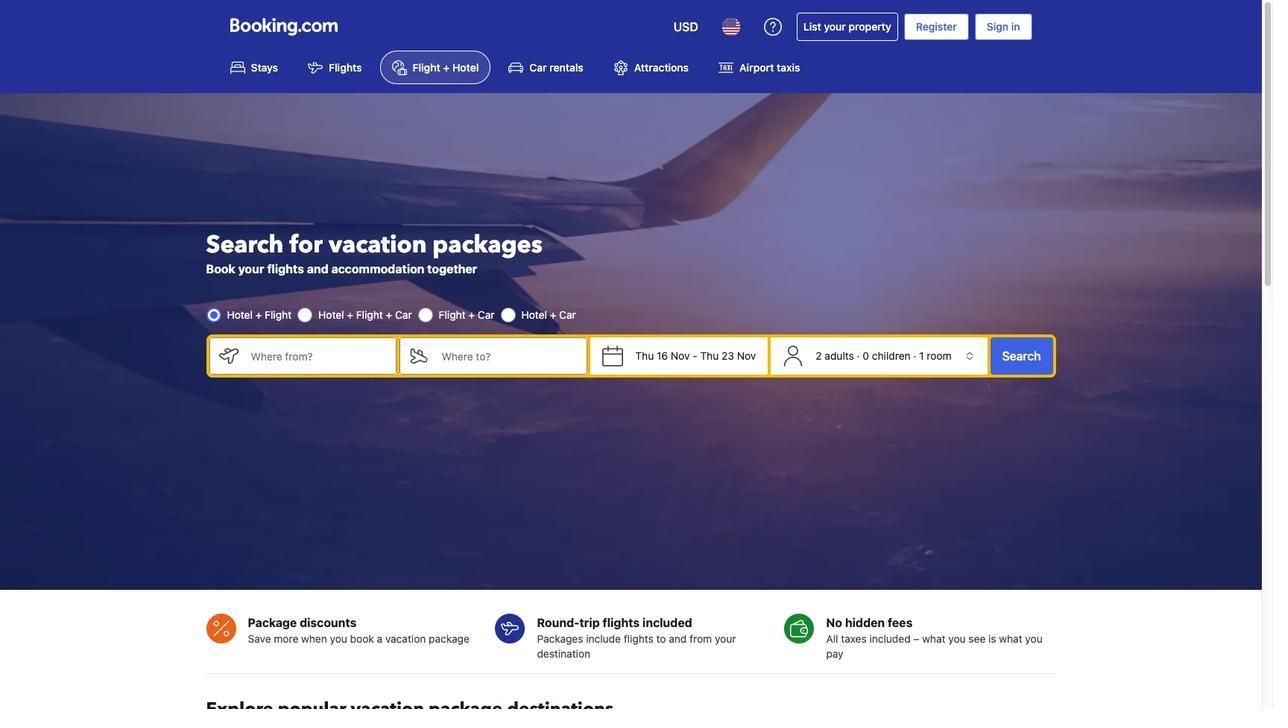 Task type: vqa. For each thing, say whether or not it's contained in the screenshot.
You
yes



Task type: describe. For each thing, give the bounding box(es) containing it.
round-
[[537, 616, 580, 630]]

flights for for
[[267, 263, 304, 276]]

1 nov from the left
[[671, 350, 690, 363]]

taxis
[[777, 61, 800, 74]]

accommodation
[[331, 263, 424, 276]]

2 · from the left
[[913, 350, 916, 363]]

flight + car
[[439, 309, 495, 322]]

search for search
[[1002, 350, 1041, 363]]

for
[[289, 229, 323, 262]]

stays
[[251, 61, 278, 74]]

rentals
[[550, 61, 584, 74]]

vacation inside package discounts save more when you book a vacation package
[[385, 633, 426, 645]]

a
[[377, 633, 383, 645]]

+ for hotel + flight + car
[[347, 309, 353, 322]]

1 what from the left
[[922, 633, 946, 645]]

no hidden fees all taxes included – what you see is what you pay
[[826, 616, 1043, 660]]

register link
[[904, 13, 969, 40]]

all
[[826, 633, 838, 645]]

and inside search for vacation packages book your flights and accommodation together
[[307, 263, 329, 276]]

-
[[693, 350, 697, 363]]

list your property
[[803, 20, 891, 33]]

sign in link
[[975, 13, 1032, 40]]

flights
[[329, 61, 362, 74]]

0
[[863, 350, 869, 363]]

search for vacation packages book your flights and accommodation together
[[206, 229, 543, 276]]

attractions link
[[601, 51, 701, 84]]

fees
[[888, 616, 913, 630]]

more
[[274, 633, 298, 645]]

2 nov from the left
[[737, 350, 756, 363]]

hotel for hotel + car
[[521, 309, 547, 322]]

in
[[1011, 20, 1020, 33]]

included inside no hidden fees all taxes included – what you see is what you pay
[[870, 633, 911, 645]]

airport taxis link
[[707, 51, 812, 84]]

sign in
[[987, 20, 1020, 33]]

sign
[[987, 20, 1009, 33]]

3 you from the left
[[1025, 633, 1043, 645]]

included inside round-trip flights included packages include flights to and from your destination
[[643, 616, 692, 630]]

package
[[429, 633, 470, 645]]

2 adults · 0 children · 1 room
[[816, 350, 952, 363]]

airport taxis
[[740, 61, 800, 74]]

16
[[657, 350, 668, 363]]

from
[[690, 633, 712, 645]]

trip
[[580, 616, 600, 630]]

package discounts save more when you book a vacation package
[[248, 616, 470, 645]]

vacation inside search for vacation packages book your flights and accommodation together
[[329, 229, 427, 262]]

usd button
[[665, 9, 707, 45]]

include
[[586, 633, 621, 645]]

register
[[916, 20, 957, 33]]

car rentals
[[530, 61, 584, 74]]

see
[[969, 633, 986, 645]]

package
[[248, 616, 297, 630]]



Task type: locate. For each thing, give the bounding box(es) containing it.
what
[[922, 633, 946, 645], [999, 633, 1022, 645]]

flights link
[[296, 51, 374, 84]]

your inside list your property link
[[824, 20, 846, 33]]

thu right - in the right of the page
[[700, 350, 719, 363]]

attractions
[[634, 61, 689, 74]]

what right –
[[922, 633, 946, 645]]

hotel + car
[[521, 309, 576, 322]]

flights for trip
[[624, 633, 654, 645]]

you inside package discounts save more when you book a vacation package
[[330, 633, 347, 645]]

save
[[248, 633, 271, 645]]

packages
[[537, 633, 583, 645]]

0 vertical spatial your
[[824, 20, 846, 33]]

+ for flight + hotel
[[443, 61, 450, 74]]

0 horizontal spatial nov
[[671, 350, 690, 363]]

car rentals link
[[497, 51, 595, 84]]

0 vertical spatial vacation
[[329, 229, 427, 262]]

1 horizontal spatial your
[[715, 633, 736, 645]]

room
[[927, 350, 952, 363]]

flight + hotel
[[413, 61, 479, 74]]

flights
[[267, 263, 304, 276], [603, 616, 640, 630], [624, 633, 654, 645]]

1 horizontal spatial nov
[[737, 350, 756, 363]]

you
[[330, 633, 347, 645], [948, 633, 966, 645], [1025, 633, 1043, 645]]

1 horizontal spatial included
[[870, 633, 911, 645]]

1 vertical spatial search
[[1002, 350, 1041, 363]]

2 thu from the left
[[700, 350, 719, 363]]

1 horizontal spatial what
[[999, 633, 1022, 645]]

flights inside search for vacation packages book your flights and accommodation together
[[267, 263, 304, 276]]

1 vertical spatial flights
[[603, 616, 640, 630]]

1 horizontal spatial search
[[1002, 350, 1041, 363]]

you left the see
[[948, 633, 966, 645]]

2
[[816, 350, 822, 363]]

round-trip flights included packages include flights to and from your destination
[[537, 616, 736, 660]]

included up to
[[643, 616, 692, 630]]

0 horizontal spatial your
[[238, 263, 264, 276]]

discounts
[[300, 616, 357, 630]]

and
[[307, 263, 329, 276], [669, 633, 687, 645]]

0 vertical spatial and
[[307, 263, 329, 276]]

vacation
[[329, 229, 427, 262], [385, 633, 426, 645]]

your right from
[[715, 633, 736, 645]]

thu
[[635, 350, 654, 363], [700, 350, 719, 363]]

+ for hotel + flight
[[255, 309, 262, 322]]

nov
[[671, 350, 690, 363], [737, 350, 756, 363]]

what right is
[[999, 633, 1022, 645]]

0 horizontal spatial and
[[307, 263, 329, 276]]

Where to? field
[[430, 338, 588, 375]]

book
[[206, 263, 235, 276]]

+ for flight + car
[[468, 309, 475, 322]]

flights left to
[[624, 633, 654, 645]]

your right list
[[824, 20, 846, 33]]

your
[[824, 20, 846, 33], [238, 263, 264, 276], [715, 633, 736, 645]]

your inside search for vacation packages book your flights and accommodation together
[[238, 263, 264, 276]]

thu 16 nov - thu 23 nov
[[635, 350, 756, 363]]

0 horizontal spatial thu
[[635, 350, 654, 363]]

0 vertical spatial flights
[[267, 263, 304, 276]]

search for search for vacation packages book your flights and accommodation together
[[206, 229, 284, 262]]

nov right 23
[[737, 350, 756, 363]]

hotel + flight
[[227, 309, 292, 322]]

search button
[[990, 338, 1053, 375]]

2 you from the left
[[948, 633, 966, 645]]

list your property link
[[797, 13, 898, 41]]

1 thu from the left
[[635, 350, 654, 363]]

usd
[[674, 20, 698, 34]]

children
[[872, 350, 911, 363]]

you down discounts
[[330, 633, 347, 645]]

booking.com online hotel reservations image
[[230, 18, 337, 36]]

2 what from the left
[[999, 633, 1022, 645]]

–
[[913, 633, 919, 645]]

2 horizontal spatial your
[[824, 20, 846, 33]]

pay
[[826, 648, 844, 660]]

0 horizontal spatial search
[[206, 229, 284, 262]]

thu left 16
[[635, 350, 654, 363]]

23
[[722, 350, 734, 363]]

1 vertical spatial your
[[238, 263, 264, 276]]

when
[[301, 633, 327, 645]]

1 you from the left
[[330, 633, 347, 645]]

flight + hotel link
[[380, 51, 491, 84]]

0 horizontal spatial you
[[330, 633, 347, 645]]

1 vertical spatial vacation
[[385, 633, 426, 645]]

property
[[849, 20, 891, 33]]

0 horizontal spatial what
[[922, 633, 946, 645]]

flight
[[413, 61, 440, 74], [265, 309, 292, 322], [356, 309, 383, 322], [439, 309, 466, 322]]

Where from? field
[[239, 338, 397, 375]]

is
[[989, 633, 996, 645]]

vacation right a in the left bottom of the page
[[385, 633, 426, 645]]

flights down for
[[267, 263, 304, 276]]

1 horizontal spatial ·
[[913, 350, 916, 363]]

included
[[643, 616, 692, 630], [870, 633, 911, 645]]

your inside round-trip flights included packages include flights to and from your destination
[[715, 633, 736, 645]]

search inside search button
[[1002, 350, 1041, 363]]

0 vertical spatial search
[[206, 229, 284, 262]]

1 horizontal spatial you
[[948, 633, 966, 645]]

· left 1
[[913, 350, 916, 363]]

taxes
[[841, 633, 867, 645]]

destination
[[537, 648, 590, 660]]

you right is
[[1025, 633, 1043, 645]]

1 horizontal spatial thu
[[700, 350, 719, 363]]

included down fees
[[870, 633, 911, 645]]

vacation up accommodation
[[329, 229, 427, 262]]

hidden
[[845, 616, 885, 630]]

adults
[[825, 350, 854, 363]]

0 horizontal spatial ·
[[857, 350, 860, 363]]

+
[[443, 61, 450, 74], [255, 309, 262, 322], [347, 309, 353, 322], [386, 309, 392, 322], [468, 309, 475, 322], [550, 309, 556, 322]]

search inside search for vacation packages book your flights and accommodation together
[[206, 229, 284, 262]]

1 horizontal spatial and
[[669, 633, 687, 645]]

1 vertical spatial included
[[870, 633, 911, 645]]

together
[[427, 263, 477, 276]]

2 horizontal spatial you
[[1025, 633, 1043, 645]]

car
[[530, 61, 547, 74], [395, 309, 412, 322], [478, 309, 495, 322], [559, 309, 576, 322]]

and right to
[[669, 633, 687, 645]]

0 vertical spatial included
[[643, 616, 692, 630]]

packages
[[433, 229, 543, 262]]

airport
[[740, 61, 774, 74]]

search
[[206, 229, 284, 262], [1002, 350, 1041, 363]]

hotel for hotel + flight
[[227, 309, 253, 322]]

flights up include
[[603, 616, 640, 630]]

to
[[656, 633, 666, 645]]

list
[[803, 20, 821, 33]]

and down for
[[307, 263, 329, 276]]

your right "book"
[[238, 263, 264, 276]]

nov left - in the right of the page
[[671, 350, 690, 363]]

+ for hotel + car
[[550, 309, 556, 322]]

2 vertical spatial flights
[[624, 633, 654, 645]]

· left '0'
[[857, 350, 860, 363]]

1 · from the left
[[857, 350, 860, 363]]

·
[[857, 350, 860, 363], [913, 350, 916, 363]]

no
[[826, 616, 842, 630]]

0 horizontal spatial included
[[643, 616, 692, 630]]

hotel + flight + car
[[318, 309, 412, 322]]

hotel for hotel + flight + car
[[318, 309, 344, 322]]

1
[[919, 350, 924, 363]]

book
[[350, 633, 374, 645]]

hotel
[[452, 61, 479, 74], [227, 309, 253, 322], [318, 309, 344, 322], [521, 309, 547, 322]]

1 vertical spatial and
[[669, 633, 687, 645]]

2 vertical spatial your
[[715, 633, 736, 645]]

stays link
[[218, 51, 290, 84]]

and inside round-trip flights included packages include flights to and from your destination
[[669, 633, 687, 645]]



